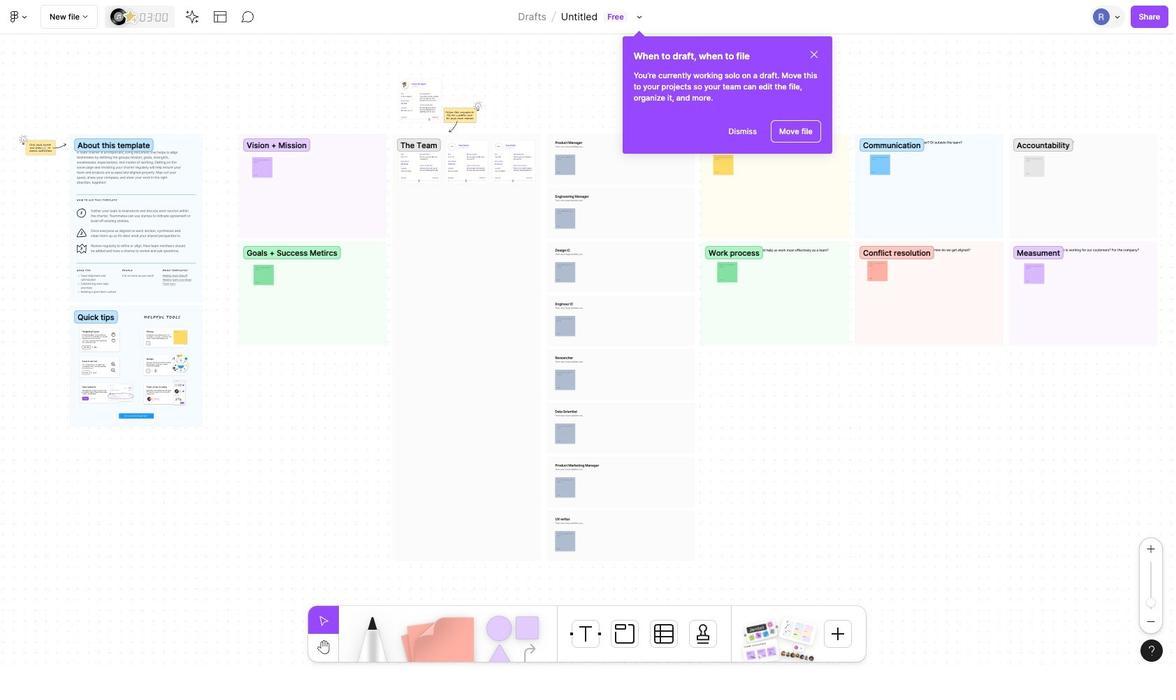 Task type: vqa. For each thing, say whether or not it's contained in the screenshot.
Team Weekly image
no



Task type: locate. For each thing, give the bounding box(es) containing it.
File name text field
[[560, 8, 598, 26]]

team charter image
[[779, 617, 818, 646]]

multiplayer tools image
[[1113, 0, 1124, 34]]

help image
[[1149, 646, 1155, 656]]



Task type: describe. For each thing, give the bounding box(es) containing it.
team cooldown image
[[742, 639, 780, 666]]

main toolbar region
[[0, 0, 1174, 34]]

view comments image
[[241, 10, 255, 24]]



